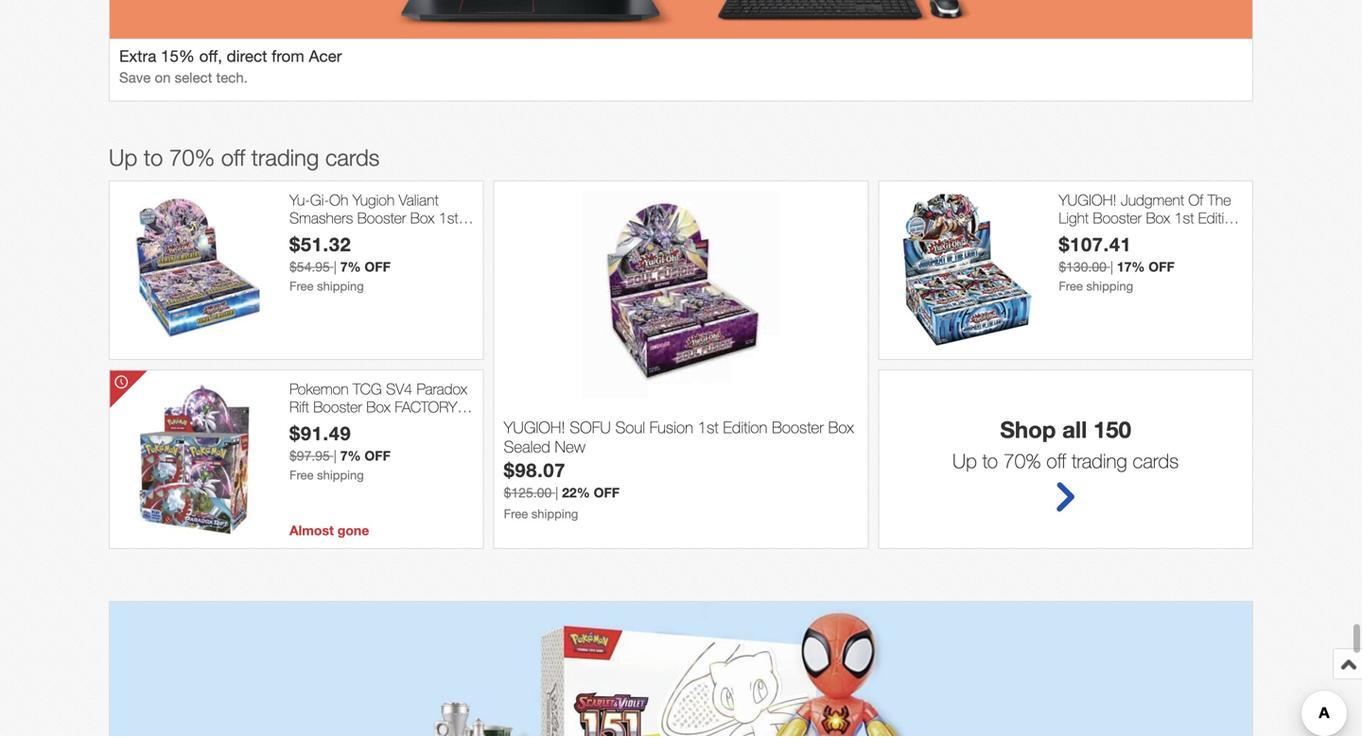 Task type: describe. For each thing, give the bounding box(es) containing it.
up to 70% off trading cards
[[109, 144, 380, 171]]

$51.32
[[289, 233, 351, 256]]

extra 15% off, direct from acer save on select tech.
[[119, 47, 342, 86]]

off inside $107.41 $130.00 | 17% off free shipping
[[1149, 259, 1175, 275]]

yugioh! for $98.07
[[504, 418, 565, 437]]

rift
[[289, 398, 309, 416]]

150
[[1094, 416, 1131, 443]]

sealed!
[[336, 227, 393, 245]]

free inside yugioh! sofu soul fusion 1st edition booster box sealed new $98.07 $125.00 | 22% off free shipping
[[504, 507, 528, 522]]

$51.32 $54.95 | 7% off free shipping
[[289, 233, 391, 294]]

soul
[[615, 418, 645, 437]]

off,
[[199, 47, 222, 65]]

box inside yu-gi-oh yugioh valiant smashers booster box 1st edition sealed!
[[410, 209, 435, 227]]

paradox
[[417, 380, 467, 398]]

pokemon tcg sv4 paradox rift booster box factory sealed in stock! link
[[289, 380, 474, 435]]

$97.95
[[289, 448, 330, 464]]

1st inside yugioh! judgment of the light booster box 1st edition sealed jotl new
[[1175, 209, 1194, 227]]

7% for $51.32
[[340, 259, 361, 275]]

cards inside shop all 150 up to 70% off trading cards
[[1133, 449, 1179, 473]]

booster inside yu-gi-oh yugioh valiant smashers booster box 1st edition sealed!
[[357, 209, 406, 227]]

0 vertical spatial up
[[109, 144, 137, 171]]

almost
[[289, 523, 334, 539]]

0 horizontal spatial to
[[144, 144, 163, 171]]

trading inside shop all 150 up to 70% off trading cards
[[1072, 449, 1127, 473]]

yugioh! for jotl
[[1059, 191, 1117, 209]]

15%
[[161, 47, 195, 65]]

from
[[272, 47, 304, 65]]

17%
[[1117, 259, 1145, 275]]

edition inside yugioh! sofu soul fusion 1st edition booster box sealed new $98.07 $125.00 | 22% off free shipping
[[723, 418, 768, 437]]

select
[[175, 69, 212, 86]]

shop all 150 up to 70% off trading cards
[[953, 416, 1179, 473]]

| inside yugioh! sofu soul fusion 1st edition booster box sealed new $98.07 $125.00 | 22% off free shipping
[[555, 485, 558, 501]]

shipping inside yugioh! sofu soul fusion 1st edition booster box sealed new $98.07 $125.00 | 22% off free shipping
[[531, 507, 578, 522]]

$130.00
[[1059, 259, 1107, 275]]

yu-
[[289, 191, 310, 209]]

shop
[[1000, 416, 1056, 443]]

sealed inside yugioh! sofu soul fusion 1st edition booster box sealed new $98.07 $125.00 | 22% off free shipping
[[504, 437, 550, 456]]

save
[[119, 69, 151, 86]]

pokemon
[[289, 380, 349, 398]]

extra
[[119, 47, 156, 65]]

booster inside pokemon tcg sv4 paradox rift booster box factory sealed in stock!
[[313, 398, 362, 416]]

factory
[[395, 398, 457, 416]]

free for $91.49
[[289, 468, 314, 483]]

off inside yugioh! sofu soul fusion 1st edition booster box sealed new $98.07 $125.00 | 22% off free shipping
[[594, 485, 620, 501]]

sofu
[[570, 418, 611, 437]]

pokemon tcg sv4 paradox rift booster box factory sealed in stock!
[[289, 380, 467, 435]]

light
[[1059, 209, 1089, 227]]

free for $107.41
[[1059, 279, 1083, 294]]

off down tech.
[[221, 144, 245, 171]]

the
[[1208, 191, 1231, 209]]

sealed
[[289, 417, 343, 435]]

free for $51.32
[[289, 279, 314, 294]]

0 vertical spatial cards
[[325, 144, 380, 171]]

| for $107.41
[[1110, 259, 1113, 275]]

stock!
[[364, 417, 415, 435]]



Task type: locate. For each thing, give the bounding box(es) containing it.
up inside shop all 150 up to 70% off trading cards
[[953, 449, 977, 473]]

shipping for $51.32
[[317, 279, 364, 294]]

sealed up $98.07
[[504, 437, 550, 456]]

70% down select on the top left of the page
[[169, 144, 215, 171]]

sealed inside yugioh! judgment of the light booster box 1st edition sealed jotl new
[[1059, 227, 1103, 245]]

yugioh! inside yugioh! sofu soul fusion 1st edition booster box sealed new $98.07 $125.00 | 22% off free shipping
[[504, 418, 565, 437]]

free inside the $91.49 $97.95 | 7% off free shipping
[[289, 468, 314, 483]]

yugioh
[[353, 191, 395, 209]]

box inside pokemon tcg sv4 paradox rift booster box factory sealed in stock!
[[366, 398, 391, 416]]

edition down 'smashers' at left
[[289, 227, 331, 245]]

1 horizontal spatial 1st
[[698, 418, 719, 437]]

shipping inside the $91.49 $97.95 | 7% off free shipping
[[317, 468, 364, 483]]

acer
[[309, 47, 342, 65]]

to inside shop all 150 up to 70% off trading cards
[[983, 449, 998, 473]]

new inside yugioh! judgment of the light booster box 1st edition sealed jotl new
[[1144, 227, 1173, 245]]

0 vertical spatial 7%
[[340, 259, 361, 275]]

edition inside yugioh! judgment of the light booster box 1st edition sealed jotl new
[[1198, 209, 1240, 227]]

judgment
[[1121, 191, 1184, 209]]

0 horizontal spatial 70%
[[169, 144, 215, 171]]

yu-gi-oh yugioh valiant smashers booster box 1st edition sealed! link
[[289, 191, 474, 245]]

$91.49 $97.95 | 7% off free shipping
[[289, 422, 391, 483]]

off down all
[[1047, 449, 1066, 473]]

7% down sealed!
[[340, 259, 361, 275]]

free down the $130.00
[[1059, 279, 1083, 294]]

0 vertical spatial new
[[1144, 227, 1173, 245]]

1 horizontal spatial up
[[953, 449, 977, 473]]

valiant
[[399, 191, 439, 209]]

$54.95
[[289, 259, 330, 275]]

1 horizontal spatial cards
[[1133, 449, 1179, 473]]

$107.41
[[1059, 233, 1132, 256]]

1 vertical spatial yugioh!
[[504, 418, 565, 437]]

off inside the $51.32 $54.95 | 7% off free shipping
[[365, 259, 391, 275]]

shipping for $107.41
[[1086, 279, 1133, 294]]

all
[[1063, 416, 1087, 443]]

box
[[410, 209, 435, 227], [1146, 209, 1170, 227], [366, 398, 391, 416], [828, 418, 854, 437]]

1 vertical spatial cards
[[1133, 449, 1179, 473]]

1 vertical spatial 70%
[[1004, 449, 1041, 473]]

0 horizontal spatial trading
[[251, 144, 319, 171]]

shipping
[[317, 279, 364, 294], [1086, 279, 1133, 294], [317, 468, 364, 483], [531, 507, 578, 522]]

up
[[109, 144, 137, 171], [953, 449, 977, 473]]

trading down the 150
[[1072, 449, 1127, 473]]

7% down in
[[340, 448, 361, 464]]

box inside yugioh! sofu soul fusion 1st edition booster box sealed new $98.07 $125.00 | 22% off free shipping
[[828, 418, 854, 437]]

0 vertical spatial to
[[144, 144, 163, 171]]

new inside yugioh! sofu soul fusion 1st edition booster box sealed new $98.07 $125.00 | 22% off free shipping
[[555, 437, 585, 456]]

| inside the $91.49 $97.95 | 7% off free shipping
[[334, 448, 337, 464]]

shipping down $97.95
[[317, 468, 364, 483]]

yugioh!
[[1059, 191, 1117, 209], [504, 418, 565, 437]]

| for $51.32
[[334, 259, 337, 275]]

0 horizontal spatial up
[[109, 144, 137, 171]]

1 7% from the top
[[340, 259, 361, 275]]

0 horizontal spatial 1st
[[439, 209, 458, 227]]

free inside $107.41 $130.00 | 17% off free shipping
[[1059, 279, 1083, 294]]

edition inside yu-gi-oh yugioh valiant smashers booster box 1st edition sealed!
[[289, 227, 331, 245]]

1 vertical spatial to
[[983, 449, 998, 473]]

free down $97.95
[[289, 468, 314, 483]]

0 vertical spatial 70%
[[169, 144, 215, 171]]

| for $91.49
[[334, 448, 337, 464]]

|
[[334, 259, 337, 275], [1110, 259, 1113, 275], [334, 448, 337, 464], [555, 485, 558, 501]]

1 vertical spatial trading
[[1072, 449, 1127, 473]]

off inside the $91.49 $97.95 | 7% off free shipping
[[365, 448, 391, 464]]

yugioh! up $98.07
[[504, 418, 565, 437]]

shipping down the 22%
[[531, 507, 578, 522]]

| left the 22%
[[555, 485, 558, 501]]

yugioh! sofu soul fusion 1st edition booster box sealed new link
[[504, 418, 858, 459]]

7%
[[340, 259, 361, 275], [340, 448, 361, 464]]

1st inside yu-gi-oh yugioh valiant smashers booster box 1st edition sealed!
[[439, 209, 458, 227]]

1 horizontal spatial yugioh!
[[1059, 191, 1117, 209]]

2 7% from the top
[[340, 448, 361, 464]]

free inside the $51.32 $54.95 | 7% off free shipping
[[289, 279, 314, 294]]

70%
[[169, 144, 215, 171], [1004, 449, 1041, 473]]

yugioh! inside yugioh! judgment of the light booster box 1st edition sealed jotl new
[[1059, 191, 1117, 209]]

off right 17%
[[1149, 259, 1175, 275]]

| right $54.95
[[334, 259, 337, 275]]

off
[[221, 144, 245, 171], [365, 259, 391, 275], [1149, 259, 1175, 275], [365, 448, 391, 464], [1047, 449, 1066, 473], [594, 485, 620, 501]]

new down sofu
[[555, 437, 585, 456]]

booster
[[357, 209, 406, 227], [1093, 209, 1142, 227], [313, 398, 362, 416], [772, 418, 824, 437]]

| right $97.95
[[334, 448, 337, 464]]

2 horizontal spatial edition
[[1198, 209, 1240, 227]]

sv4
[[386, 380, 413, 398]]

new
[[1144, 227, 1173, 245], [555, 437, 585, 456]]

on
[[155, 69, 171, 86]]

edition
[[1198, 209, 1240, 227], [289, 227, 331, 245], [723, 418, 768, 437]]

off down "stock!"
[[365, 448, 391, 464]]

edition right fusion
[[723, 418, 768, 437]]

shipping down 17%
[[1086, 279, 1133, 294]]

22%
[[562, 485, 590, 501]]

free
[[289, 279, 314, 294], [1059, 279, 1083, 294], [289, 468, 314, 483], [504, 507, 528, 522]]

trading up yu-
[[251, 144, 319, 171]]

oh
[[329, 191, 348, 209]]

free down $54.95
[[289, 279, 314, 294]]

sealed
[[1059, 227, 1103, 245], [504, 437, 550, 456]]

almost gone
[[289, 523, 369, 539]]

1 vertical spatial 7%
[[340, 448, 361, 464]]

70% inside shop all 150 up to 70% off trading cards
[[1004, 449, 1041, 473]]

1 horizontal spatial 70%
[[1004, 449, 1041, 473]]

| inside $107.41 $130.00 | 17% off free shipping
[[1110, 259, 1113, 275]]

| inside the $51.32 $54.95 | 7% off free shipping
[[334, 259, 337, 275]]

shipping inside $107.41 $130.00 | 17% off free shipping
[[1086, 279, 1133, 294]]

of
[[1189, 191, 1203, 209]]

shipping down $54.95
[[317, 279, 364, 294]]

shipping for $91.49
[[317, 468, 364, 483]]

$98.07
[[504, 459, 566, 482]]

shipping inside the $51.32 $54.95 | 7% off free shipping
[[317, 279, 364, 294]]

7% inside the $91.49 $97.95 | 7% off free shipping
[[340, 448, 361, 464]]

yugioh! sofu soul fusion 1st edition booster box sealed new $98.07 $125.00 | 22% off free shipping
[[504, 418, 854, 522]]

0 horizontal spatial sealed
[[504, 437, 550, 456]]

0 horizontal spatial yugioh!
[[504, 418, 565, 437]]

1 horizontal spatial new
[[1144, 227, 1173, 245]]

0 horizontal spatial edition
[[289, 227, 331, 245]]

1st inside yugioh! sofu soul fusion 1st edition booster box sealed new $98.07 $125.00 | 22% off free shipping
[[698, 418, 719, 437]]

fusion
[[650, 418, 693, 437]]

$91.49
[[289, 422, 351, 445]]

70% down shop
[[1004, 449, 1041, 473]]

tcg
[[353, 380, 382, 398]]

1st
[[439, 209, 458, 227], [1175, 209, 1194, 227], [698, 418, 719, 437]]

edition down the
[[1198, 209, 1240, 227]]

gi-
[[310, 191, 329, 209]]

7% for $91.49
[[340, 448, 361, 464]]

yugioh! up light
[[1059, 191, 1117, 209]]

off down sealed!
[[365, 259, 391, 275]]

7% inside the $51.32 $54.95 | 7% off free shipping
[[340, 259, 361, 275]]

0 vertical spatial sealed
[[1059, 227, 1103, 245]]

0 vertical spatial yugioh!
[[1059, 191, 1117, 209]]

cards
[[325, 144, 380, 171], [1133, 449, 1179, 473]]

$125.00
[[504, 485, 552, 501]]

1 vertical spatial up
[[953, 449, 977, 473]]

free down $125.00 at the left bottom of page
[[504, 507, 528, 522]]

1 horizontal spatial edition
[[723, 418, 768, 437]]

sealed down light
[[1059, 227, 1103, 245]]

yugioh! judgment of the light booster box 1st edition sealed jotl new link
[[1059, 191, 1243, 245]]

off inside shop all 150 up to 70% off trading cards
[[1047, 449, 1066, 473]]

| left 17%
[[1110, 259, 1113, 275]]

0 vertical spatial trading
[[251, 144, 319, 171]]

booster inside yugioh! judgment of the light booster box 1st edition sealed jotl new
[[1093, 209, 1142, 227]]

0 horizontal spatial new
[[555, 437, 585, 456]]

jotl
[[1107, 227, 1140, 245]]

trading
[[251, 144, 319, 171], [1072, 449, 1127, 473]]

1 horizontal spatial to
[[983, 449, 998, 473]]

booster inside yugioh! sofu soul fusion 1st edition booster box sealed new $98.07 $125.00 | 22% off free shipping
[[772, 418, 824, 437]]

2 horizontal spatial 1st
[[1175, 209, 1194, 227]]

tech.
[[216, 69, 248, 86]]

new right jotl
[[1144, 227, 1173, 245]]

yu-gi-oh yugioh valiant smashers booster box 1st edition sealed!
[[289, 191, 458, 245]]

direct
[[227, 47, 267, 65]]

smashers
[[289, 209, 353, 227]]

1 vertical spatial sealed
[[504, 437, 550, 456]]

1 vertical spatial new
[[555, 437, 585, 456]]

$107.41 $130.00 | 17% off free shipping
[[1059, 233, 1175, 294]]

gone
[[338, 523, 369, 539]]

box inside yugioh! judgment of the light booster box 1st edition sealed jotl new
[[1146, 209, 1170, 227]]

1 horizontal spatial sealed
[[1059, 227, 1103, 245]]

1 horizontal spatial trading
[[1072, 449, 1127, 473]]

0 horizontal spatial cards
[[325, 144, 380, 171]]

in
[[347, 417, 360, 435]]

to
[[144, 144, 163, 171], [983, 449, 998, 473]]

yugioh! judgment of the light booster box 1st edition sealed jotl new
[[1059, 191, 1240, 245]]

off right the 22%
[[594, 485, 620, 501]]



Task type: vqa. For each thing, say whether or not it's contained in the screenshot.
Free corresponding to $51.32
yes



